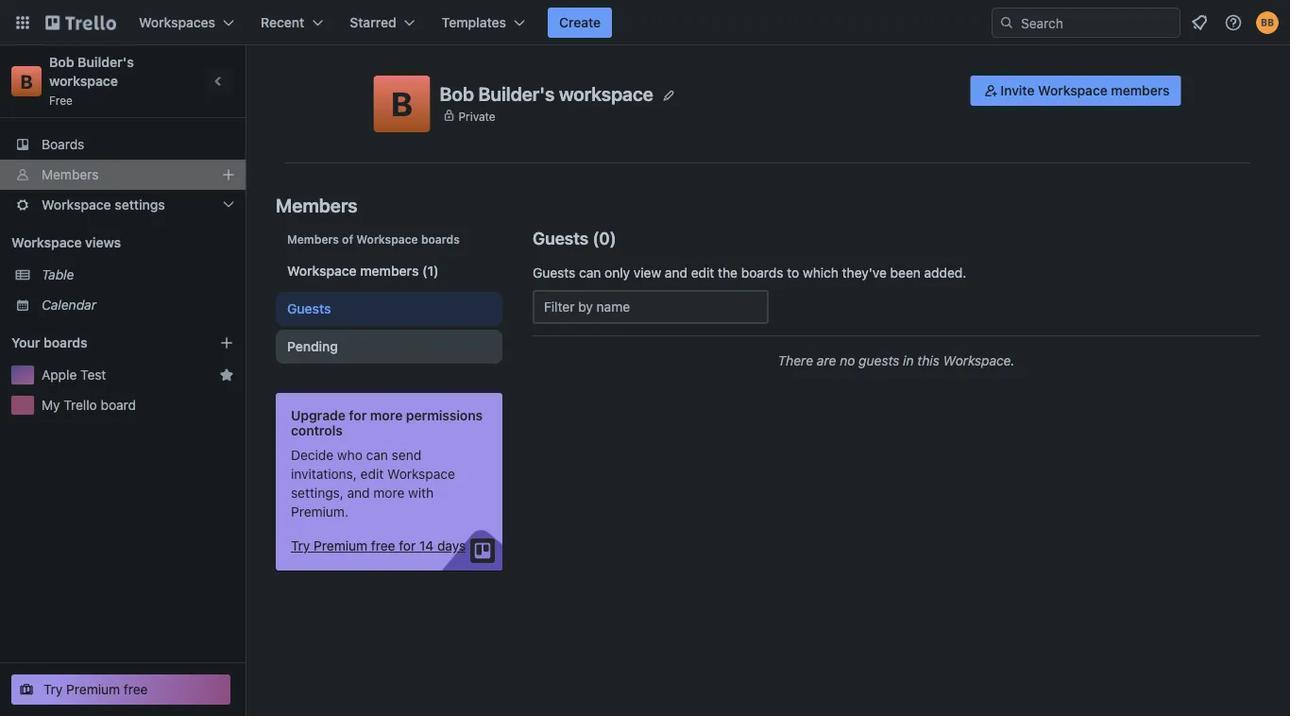 Task type: vqa. For each thing, say whether or not it's contained in the screenshot.
1st Click to unstar this board. It will be removed from your starred list. image
no



Task type: describe. For each thing, give the bounding box(es) containing it.
b button
[[374, 76, 430, 132]]

open information menu image
[[1225, 13, 1244, 32]]

guests for guests link
[[287, 301, 331, 317]]

views
[[85, 235, 121, 250]]

trello
[[64, 397, 97, 413]]

try premium free button
[[11, 675, 231, 705]]

test
[[80, 367, 106, 383]]

workspaces button
[[128, 8, 246, 38]]

0 vertical spatial members
[[42, 167, 99, 182]]

which
[[803, 265, 839, 281]]

back to home image
[[45, 8, 116, 38]]

create
[[559, 15, 601, 30]]

workspace up table
[[11, 235, 82, 250]]

edit inside upgrade for more permissions controls decide who can send invitations, edit workspace settings, and more with premium.
[[361, 466, 384, 482]]

your boards with 2 items element
[[11, 332, 191, 354]]

2 horizontal spatial boards
[[742, 265, 784, 281]]

2 vertical spatial members
[[287, 232, 339, 246]]

bob for bob builder's workspace free
[[49, 54, 74, 70]]

14
[[420, 538, 434, 554]]

workspace navigation collapse icon image
[[206, 68, 232, 95]]

view
[[634, 265, 662, 281]]

( 0 )
[[593, 228, 617, 248]]

invite workspace members button
[[971, 76, 1182, 106]]

0 vertical spatial more
[[370, 408, 403, 423]]

Filter by name text field
[[533, 290, 769, 324]]

starred button
[[339, 8, 427, 38]]

primary element
[[0, 0, 1291, 45]]

2 vertical spatial boards
[[44, 335, 88, 351]]

bob builder (bobbuilder40) image
[[1257, 11, 1280, 34]]

b link
[[11, 66, 42, 96]]

workspace settings
[[42, 197, 165, 213]]

recent button
[[250, 8, 335, 38]]

permissions
[[406, 408, 483, 423]]

recent
[[261, 15, 305, 30]]

with
[[408, 485, 434, 501]]

my
[[42, 397, 60, 413]]

builder's for bob builder's workspace free
[[78, 54, 134, 70]]

boards link
[[0, 129, 246, 160]]

been
[[891, 265, 921, 281]]

pending link
[[276, 330, 503, 364]]

search image
[[1000, 15, 1015, 30]]

bob builder's workspace link
[[49, 54, 137, 89]]

members of workspace boards
[[287, 232, 460, 246]]

workspace settings button
[[0, 190, 246, 220]]

controls
[[291, 423, 343, 438]]

0 notifications image
[[1189, 11, 1212, 34]]

in
[[904, 353, 914, 369]]

to
[[787, 265, 800, 281]]

premium for try premium free
[[66, 682, 120, 697]]

premium for try premium free for 14 days
[[314, 538, 368, 554]]

send
[[392, 447, 422, 463]]

free for try premium free
[[124, 682, 148, 697]]

table link
[[42, 266, 234, 284]]

upgrade for more permissions controls decide who can send invitations, edit workspace settings, and more with premium.
[[291, 408, 483, 520]]

decide
[[291, 447, 334, 463]]

free
[[49, 94, 73, 107]]

b for b button at the left
[[391, 84, 413, 123]]

starred
[[350, 15, 397, 30]]

workspace.
[[944, 353, 1015, 369]]

templates button
[[431, 8, 537, 38]]

members link
[[0, 160, 246, 190]]

workspace inside dropdown button
[[42, 197, 111, 213]]

free for try premium free for 14 days
[[371, 538, 396, 554]]

no
[[840, 353, 856, 369]]

they've
[[843, 265, 887, 281]]

builder's for bob builder's workspace
[[479, 82, 555, 105]]

Search field
[[1015, 9, 1180, 37]]

of
[[342, 232, 354, 246]]

1 horizontal spatial edit
[[692, 265, 715, 281]]

table
[[42, 267, 74, 283]]

are
[[817, 353, 837, 369]]

calendar
[[42, 297, 96, 313]]

added.
[[925, 265, 967, 281]]

workspaces
[[139, 15, 216, 30]]

who
[[337, 447, 363, 463]]



Task type: locate. For each thing, give the bounding box(es) containing it.
apple test link
[[42, 366, 212, 385]]

your
[[11, 335, 40, 351]]

more left with
[[374, 485, 405, 501]]

members left of at left
[[287, 232, 339, 246]]

1 horizontal spatial can
[[579, 265, 601, 281]]

1 horizontal spatial builder's
[[479, 82, 555, 105]]

try for try premium free for 14 days
[[291, 538, 310, 554]]

your boards
[[11, 335, 88, 351]]

workspace right invite
[[1039, 83, 1108, 98]]

there
[[778, 353, 814, 369]]

0 horizontal spatial edit
[[361, 466, 384, 482]]

bob up free
[[49, 54, 74, 70]]

1 horizontal spatial try
[[291, 538, 310, 554]]

workspace down create button
[[559, 82, 654, 105]]

1 vertical spatial guests
[[533, 265, 576, 281]]

for inside "button"
[[399, 538, 416, 554]]

(
[[593, 228, 599, 248]]

1 vertical spatial bob
[[440, 82, 474, 105]]

workspace right of at left
[[357, 232, 418, 246]]

workspace inside button
[[1039, 83, 1108, 98]]

more up send
[[370, 408, 403, 423]]

workspace for bob builder's workspace
[[559, 82, 654, 105]]

and inside upgrade for more permissions controls decide who can send invitations, edit workspace settings, and more with premium.
[[347, 485, 370, 501]]

workspace for bob builder's workspace free
[[49, 73, 118, 89]]

builder's inside bob builder's workspace free
[[78, 54, 134, 70]]

try
[[291, 538, 310, 554], [43, 682, 63, 697]]

try premium free for 14 days button
[[291, 537, 466, 556]]

invite workspace members
[[1001, 83, 1170, 98]]

free
[[371, 538, 396, 554], [124, 682, 148, 697]]

templates
[[442, 15, 507, 30]]

0 horizontal spatial try
[[43, 682, 63, 697]]

settings
[[115, 197, 165, 213]]

invitations,
[[291, 466, 357, 482]]

1 horizontal spatial b
[[391, 84, 413, 123]]

0 horizontal spatial b
[[20, 70, 33, 92]]

boards up '(1)'
[[421, 232, 460, 246]]

members down members of workspace boards
[[360, 263, 419, 279]]

members
[[1112, 83, 1170, 98], [360, 263, 419, 279]]

2 vertical spatial guests
[[287, 301, 331, 317]]

0 horizontal spatial and
[[347, 485, 370, 501]]

guests up the pending
[[287, 301, 331, 317]]

guests left only
[[533, 265, 576, 281]]

1 vertical spatial boards
[[742, 265, 784, 281]]

workspace members
[[287, 263, 419, 279]]

boards
[[421, 232, 460, 246], [742, 265, 784, 281], [44, 335, 88, 351]]

0 horizontal spatial bob
[[49, 54, 74, 70]]

members up of at left
[[276, 194, 358, 216]]

can inside upgrade for more permissions controls decide who can send invitations, edit workspace settings, and more with premium.
[[366, 447, 388, 463]]

boards left the to
[[742, 265, 784, 281]]

1 horizontal spatial and
[[665, 265, 688, 281]]

0 vertical spatial for
[[349, 408, 367, 423]]

b inside button
[[391, 84, 413, 123]]

b for b link
[[20, 70, 33, 92]]

for right upgrade
[[349, 408, 367, 423]]

bob
[[49, 54, 74, 70], [440, 82, 474, 105]]

workspace inside bob builder's workspace free
[[49, 73, 118, 89]]

bob builder's workspace free
[[49, 54, 137, 107]]

1 horizontal spatial bob
[[440, 82, 474, 105]]

0 vertical spatial members
[[1112, 83, 1170, 98]]

b left bob builder's workspace free
[[20, 70, 33, 92]]

try premium free for 14 days
[[291, 538, 466, 554]]

1 horizontal spatial for
[[399, 538, 416, 554]]

private
[[459, 109, 496, 123]]

more
[[370, 408, 403, 423], [374, 485, 405, 501]]

premium inside button
[[66, 682, 120, 697]]

try inside try premium free button
[[43, 682, 63, 697]]

workspace
[[1039, 83, 1108, 98], [42, 197, 111, 213], [357, 232, 418, 246], [11, 235, 82, 250], [287, 263, 357, 279], [387, 466, 455, 482]]

workspace
[[49, 73, 118, 89], [559, 82, 654, 105]]

can right who
[[366, 447, 388, 463]]

boards
[[42, 137, 84, 152]]

apple
[[42, 367, 77, 383]]

premium inside "button"
[[314, 538, 368, 554]]

pending
[[287, 339, 338, 354]]

guests
[[533, 228, 589, 248], [533, 265, 576, 281], [287, 301, 331, 317]]

for
[[349, 408, 367, 423], [399, 538, 416, 554]]

bob inside bob builder's workspace free
[[49, 54, 74, 70]]

guests can only view and edit the boards to which they've been added.
[[533, 265, 967, 281]]

workspace up free
[[49, 73, 118, 89]]

1 vertical spatial and
[[347, 485, 370, 501]]

edit left 'the'
[[692, 265, 715, 281]]

try premium free
[[43, 682, 148, 697]]

1 vertical spatial members
[[360, 263, 419, 279]]

edit
[[692, 265, 715, 281], [361, 466, 384, 482]]

try inside try premium free for 14 days "button"
[[291, 538, 310, 554]]

(1)
[[422, 263, 439, 279]]

upgrade
[[291, 408, 346, 423]]

add board image
[[219, 335, 234, 351]]

members inside button
[[1112, 83, 1170, 98]]

boards up apple
[[44, 335, 88, 351]]

b left private
[[391, 84, 413, 123]]

and down who
[[347, 485, 370, 501]]

0 vertical spatial can
[[579, 265, 601, 281]]

apple test
[[42, 367, 106, 383]]

sm image
[[982, 81, 1001, 100]]

1 vertical spatial edit
[[361, 466, 384, 482]]

my trello board
[[42, 397, 136, 413]]

premium.
[[291, 504, 349, 520]]

0 vertical spatial guests
[[533, 228, 589, 248]]

and right the view
[[665, 265, 688, 281]]

the
[[718, 265, 738, 281]]

0 horizontal spatial for
[[349, 408, 367, 423]]

starred icon image
[[219, 368, 234, 383]]

bob for bob builder's workspace
[[440, 82, 474, 105]]

workspace views
[[11, 235, 121, 250]]

1 vertical spatial free
[[124, 682, 148, 697]]

bob up private
[[440, 82, 474, 105]]

bob builder's workspace
[[440, 82, 654, 105]]

0 horizontal spatial workspace
[[49, 73, 118, 89]]

premium
[[314, 538, 368, 554], [66, 682, 120, 697]]

for inside upgrade for more permissions controls decide who can send invitations, edit workspace settings, and more with premium.
[[349, 408, 367, 423]]

1 horizontal spatial members
[[1112, 83, 1170, 98]]

members down boards
[[42, 167, 99, 182]]

0 vertical spatial boards
[[421, 232, 460, 246]]

0 vertical spatial try
[[291, 538, 310, 554]]

0
[[599, 228, 610, 248]]

guests
[[859, 353, 900, 369]]

builder's up private
[[479, 82, 555, 105]]

try for try premium free
[[43, 682, 63, 697]]

0 horizontal spatial boards
[[44, 335, 88, 351]]

0 horizontal spatial free
[[124, 682, 148, 697]]

edit down who
[[361, 466, 384, 482]]

1 vertical spatial builder's
[[479, 82, 555, 105]]

1 vertical spatial for
[[399, 538, 416, 554]]

my trello board link
[[42, 396, 234, 415]]

calendar link
[[42, 296, 234, 315]]

free inside button
[[124, 682, 148, 697]]

workspace down of at left
[[287, 263, 357, 279]]

)
[[610, 228, 617, 248]]

b
[[20, 70, 33, 92], [391, 84, 413, 123]]

0 horizontal spatial premium
[[66, 682, 120, 697]]

board
[[101, 397, 136, 413]]

invite
[[1001, 83, 1035, 98]]

builder's
[[78, 54, 134, 70], [479, 82, 555, 105]]

1 vertical spatial more
[[374, 485, 405, 501]]

1 horizontal spatial premium
[[314, 538, 368, 554]]

workspace inside upgrade for more permissions controls decide who can send invitations, edit workspace settings, and more with premium.
[[387, 466, 455, 482]]

0 vertical spatial and
[[665, 265, 688, 281]]

0 horizontal spatial members
[[360, 263, 419, 279]]

workspace up with
[[387, 466, 455, 482]]

0 vertical spatial builder's
[[78, 54, 134, 70]]

settings,
[[291, 485, 344, 501]]

workspace up workspace views in the left of the page
[[42, 197, 111, 213]]

members down search field
[[1112, 83, 1170, 98]]

create button
[[548, 8, 613, 38]]

can left only
[[579, 265, 601, 281]]

can
[[579, 265, 601, 281], [366, 447, 388, 463]]

0 horizontal spatial builder's
[[78, 54, 134, 70]]

there are no guests in this workspace.
[[778, 353, 1015, 369]]

free inside "button"
[[371, 538, 396, 554]]

0 horizontal spatial can
[[366, 447, 388, 463]]

0 vertical spatial premium
[[314, 538, 368, 554]]

1 horizontal spatial boards
[[421, 232, 460, 246]]

guests for guests can only view and edit the boards to which they've been added.
[[533, 265, 576, 281]]

0 vertical spatial free
[[371, 538, 396, 554]]

1 vertical spatial can
[[366, 447, 388, 463]]

builder's down back to home image
[[78, 54, 134, 70]]

and
[[665, 265, 688, 281], [347, 485, 370, 501]]

for left 14 on the bottom left of page
[[399, 538, 416, 554]]

0 vertical spatial bob
[[49, 54, 74, 70]]

1 vertical spatial premium
[[66, 682, 120, 697]]

1 vertical spatial members
[[276, 194, 358, 216]]

1 horizontal spatial free
[[371, 538, 396, 554]]

1 horizontal spatial workspace
[[559, 82, 654, 105]]

only
[[605, 265, 630, 281]]

1 vertical spatial try
[[43, 682, 63, 697]]

guests left (
[[533, 228, 589, 248]]

members
[[42, 167, 99, 182], [276, 194, 358, 216], [287, 232, 339, 246]]

this
[[918, 353, 940, 369]]

0 vertical spatial edit
[[692, 265, 715, 281]]

days
[[438, 538, 466, 554]]

guests link
[[276, 292, 503, 326]]



